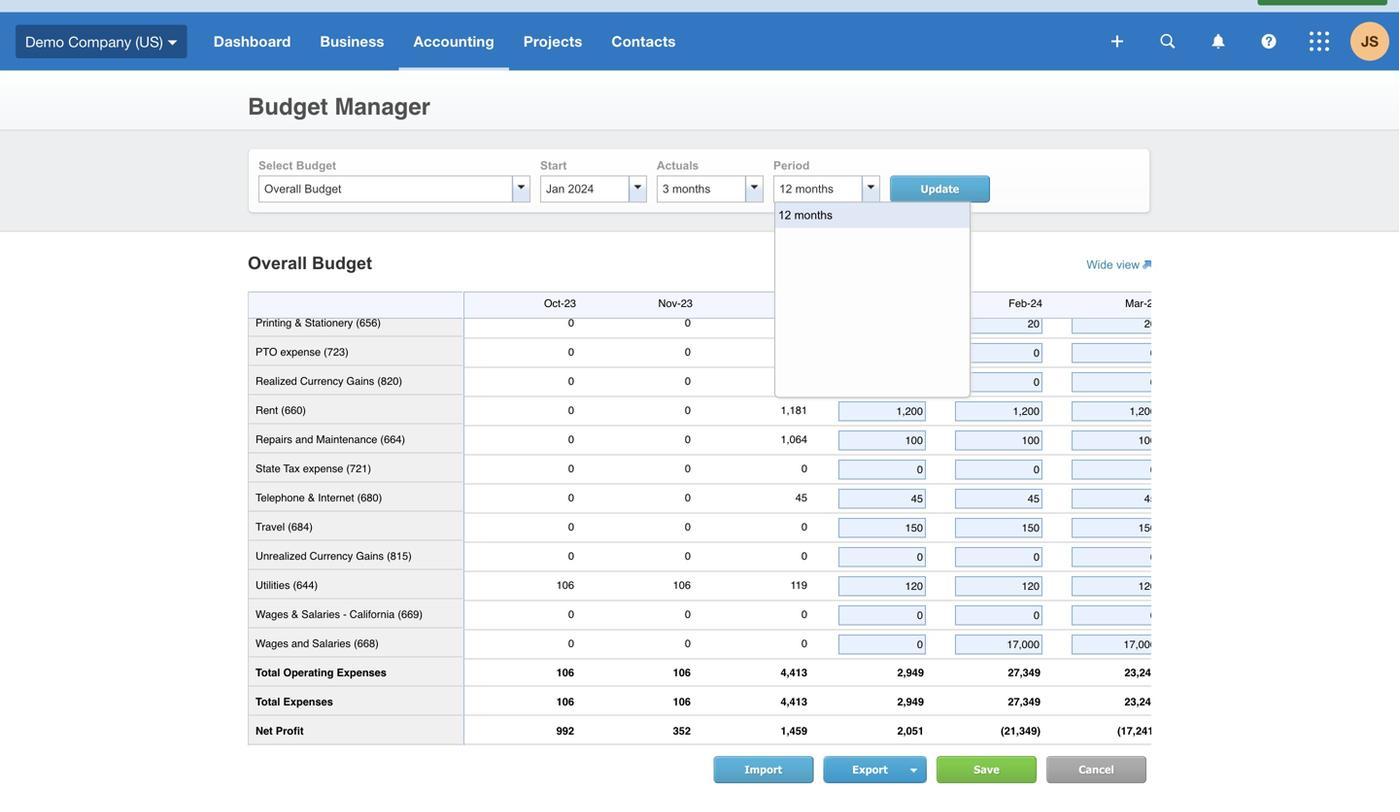 Task type: vqa. For each thing, say whether or not it's contained in the screenshot.


Task type: locate. For each thing, give the bounding box(es) containing it.
feb-24
[[1009, 297, 1043, 309]]

992
[[557, 725, 574, 737]]

printing & stationery (656)
[[256, 317, 381, 329]]

currency up (644)
[[310, 550, 353, 562]]

(644)
[[293, 579, 318, 591]]

106
[[557, 579, 574, 591], [673, 579, 691, 591], [557, 667, 574, 679], [673, 667, 691, 679], [557, 696, 574, 708], [673, 696, 691, 708]]

wages & salaries - california (669)
[[256, 608, 423, 620]]

None text field
[[260, 176, 512, 202], [541, 176, 629, 202], [658, 176, 746, 202], [775, 176, 862, 202], [260, 176, 512, 202], [541, 176, 629, 202], [658, 176, 746, 202], [775, 176, 862, 202]]

budget up stationery
[[312, 253, 372, 273]]

gains left (815)
[[356, 550, 384, 562]]

currency down (723)
[[300, 375, 344, 387]]

salaries
[[302, 608, 340, 620], [312, 637, 351, 650]]

27,349
[[1008, 667, 1041, 679], [1008, 696, 1041, 708]]

utilities (644)
[[256, 579, 318, 591]]

0 vertical spatial expenses
[[337, 667, 387, 679]]

export
[[853, 763, 891, 776]]

1 vertical spatial salaries
[[312, 637, 351, 650]]

1 total from the top
[[256, 667, 280, 679]]

rent
[[256, 404, 278, 416]]

expense up the telephone & internet (680)
[[303, 462, 343, 475]]

0 vertical spatial 23,241
[[1125, 667, 1158, 679]]

1 vertical spatial 27,349
[[1008, 696, 1041, 708]]

accounting
[[414, 33, 495, 50]]

nov-
[[659, 297, 681, 309]]

0 horizontal spatial svg image
[[1161, 34, 1176, 49]]

printing
[[256, 317, 292, 329]]

2 vertical spatial &
[[291, 608, 299, 620]]

gains for (820)
[[347, 375, 374, 387]]

2 vertical spatial budget
[[312, 253, 372, 273]]

2,949
[[898, 667, 924, 679], [898, 696, 924, 708]]

0
[[569, 317, 574, 329], [685, 317, 691, 329], [569, 346, 574, 358], [685, 346, 691, 358], [569, 375, 574, 387], [685, 375, 691, 387], [569, 404, 574, 416], [685, 404, 691, 416], [569, 433, 574, 445], [685, 433, 691, 445], [569, 462, 574, 475], [685, 462, 691, 475], [802, 462, 808, 475], [569, 492, 574, 504], [685, 492, 691, 504], [569, 521, 574, 533], [685, 521, 691, 533], [802, 521, 808, 533], [569, 550, 574, 562], [685, 550, 691, 562], [802, 550, 808, 562], [569, 608, 574, 620], [685, 608, 691, 620], [802, 608, 808, 620], [569, 637, 574, 650], [685, 637, 691, 650], [802, 637, 808, 650]]

1 wages from the top
[[256, 608, 289, 620]]

gains left (820) at the left top of the page
[[347, 375, 374, 387]]

salaries down wages & salaries - california (669)
[[312, 637, 351, 650]]

net profit
[[256, 725, 304, 737]]

2 23 from the left
[[681, 297, 693, 309]]

1,181
[[781, 404, 808, 416]]

1 vertical spatial 4,413
[[781, 696, 808, 708]]

dec-
[[775, 297, 798, 309]]

budget
[[248, 93, 328, 120], [296, 159, 336, 172], [312, 253, 372, 273]]

12 months
[[779, 208, 833, 222]]

and for repairs
[[295, 433, 313, 445]]

expenses down (668)
[[337, 667, 387, 679]]

0 vertical spatial total
[[256, 667, 280, 679]]

& right the printing
[[295, 317, 302, 329]]

0 vertical spatial expense
[[280, 346, 321, 358]]

expenses down operating
[[283, 696, 333, 708]]

dashboard link
[[199, 12, 306, 70]]

business
[[320, 33, 385, 50]]

(723)
[[324, 346, 349, 358]]

import
[[745, 763, 783, 776]]

2 24 from the left
[[1148, 297, 1160, 309]]

0 vertical spatial 27,349
[[1008, 667, 1041, 679]]

1 horizontal spatial svg image
[[1262, 34, 1277, 49]]

expenses
[[337, 667, 387, 679], [283, 696, 333, 708]]

1 vertical spatial expense
[[303, 462, 343, 475]]

1,459
[[781, 725, 808, 737]]

23 for dec-
[[798, 297, 810, 309]]

dashboard
[[214, 33, 291, 50]]

telephone & internet (680)
[[256, 492, 382, 504]]

1 vertical spatial and
[[291, 637, 309, 650]]

select
[[259, 159, 293, 172]]

1 23,241 from the top
[[1125, 667, 1158, 679]]

0 vertical spatial &
[[295, 317, 302, 329]]

1 vertical spatial 2,949
[[898, 696, 924, 708]]

wages up operating
[[256, 637, 289, 650]]

realized currency gains (820)
[[256, 375, 402, 387]]

3 23 from the left
[[798, 297, 810, 309]]

12
[[779, 208, 792, 222]]

mar-
[[1126, 297, 1148, 309]]

salaries left -
[[302, 608, 340, 620]]

total up net in the bottom of the page
[[256, 696, 280, 708]]

4,413
[[781, 667, 808, 679], [781, 696, 808, 708]]

0 horizontal spatial 23
[[565, 297, 576, 309]]

1 vertical spatial currency
[[310, 550, 353, 562]]

pto expense (723)
[[256, 346, 349, 358]]

0 vertical spatial salaries
[[302, 608, 340, 620]]

svg image inside demo company (us) popup button
[[168, 40, 178, 45]]

budget up select budget
[[248, 93, 328, 120]]

actuals
[[657, 159, 699, 172]]

update link
[[890, 175, 990, 203]]

119
[[791, 579, 808, 591]]

1 vertical spatial total
[[256, 696, 280, 708]]

currency for realized
[[300, 375, 344, 387]]

wages down utilities on the bottom of the page
[[256, 608, 289, 620]]

& for wages
[[291, 608, 299, 620]]

& left internet in the bottom left of the page
[[308, 492, 315, 504]]

realized
[[256, 375, 297, 387]]

and right "repairs"
[[295, 433, 313, 445]]

banner
[[0, 0, 1400, 70]]

travel
[[256, 521, 285, 533]]

1 horizontal spatial 24
[[1148, 297, 1160, 309]]

0 vertical spatial and
[[295, 433, 313, 445]]

overall budget
[[248, 253, 372, 273]]

1 vertical spatial 23,241
[[1125, 696, 1158, 708]]

1 vertical spatial budget
[[296, 159, 336, 172]]

1 vertical spatial wages
[[256, 637, 289, 650]]

352
[[673, 725, 691, 737]]

2 wages from the top
[[256, 637, 289, 650]]

(668)
[[354, 637, 379, 650]]

wages for wages and salaries (668)
[[256, 637, 289, 650]]

1 vertical spatial expenses
[[283, 696, 333, 708]]

wages for wages & salaries - california (669)
[[256, 608, 289, 620]]

1 horizontal spatial 23
[[681, 297, 693, 309]]

0 vertical spatial currency
[[300, 375, 344, 387]]

and up operating
[[291, 637, 309, 650]]

0 horizontal spatial 24
[[1031, 297, 1043, 309]]

svg image
[[1310, 32, 1330, 51], [1213, 34, 1225, 49], [1112, 35, 1124, 47], [168, 40, 178, 45]]

2 2,949 from the top
[[898, 696, 924, 708]]

banner containing dashboard
[[0, 0, 1400, 70]]

1 27,349 from the top
[[1008, 667, 1041, 679]]

company
[[68, 33, 131, 50]]

1 24 from the left
[[1031, 297, 1043, 309]]

budget right select
[[296, 159, 336, 172]]

contacts
[[612, 33, 676, 50]]

currency for unrealized
[[310, 550, 353, 562]]

24 for feb-
[[1031, 297, 1043, 309]]

None field
[[958, 318, 1040, 330], [1075, 318, 1157, 330], [958, 347, 1040, 359], [1075, 347, 1157, 359], [958, 376, 1040, 388], [1075, 376, 1157, 388], [842, 405, 923, 417], [958, 405, 1040, 417], [1075, 405, 1157, 417], [842, 434, 923, 446], [958, 434, 1040, 446], [1075, 434, 1157, 446], [842, 463, 923, 476], [958, 463, 1040, 476], [1075, 463, 1157, 476], [842, 493, 923, 505], [958, 493, 1040, 505], [1075, 493, 1157, 505], [842, 522, 923, 534], [958, 522, 1040, 534], [1075, 522, 1157, 534], [842, 551, 923, 563], [958, 551, 1040, 563], [1075, 551, 1157, 563], [842, 580, 923, 592], [958, 580, 1040, 592], [1075, 580, 1157, 592], [842, 609, 923, 621], [958, 609, 1040, 621], [1075, 609, 1157, 621], [842, 638, 923, 651], [958, 638, 1040, 651], [1075, 638, 1157, 651], [958, 318, 1040, 330], [1075, 318, 1157, 330], [958, 347, 1040, 359], [1075, 347, 1157, 359], [958, 376, 1040, 388], [1075, 376, 1157, 388], [842, 405, 923, 417], [958, 405, 1040, 417], [1075, 405, 1157, 417], [842, 434, 923, 446], [958, 434, 1040, 446], [1075, 434, 1157, 446], [842, 463, 923, 476], [958, 463, 1040, 476], [1075, 463, 1157, 476], [842, 493, 923, 505], [958, 493, 1040, 505], [1075, 493, 1157, 505], [842, 522, 923, 534], [958, 522, 1040, 534], [1075, 522, 1157, 534], [842, 551, 923, 563], [958, 551, 1040, 563], [1075, 551, 1157, 563], [842, 580, 923, 592], [958, 580, 1040, 592], [1075, 580, 1157, 592], [842, 609, 923, 621], [958, 609, 1040, 621], [1075, 609, 1157, 621], [842, 638, 923, 651], [958, 638, 1040, 651], [1075, 638, 1157, 651]]

0 vertical spatial gains
[[347, 375, 374, 387]]

1 23 from the left
[[565, 297, 576, 309]]

js button
[[1351, 12, 1400, 70]]

oct-23
[[544, 297, 576, 309]]

tax
[[283, 462, 300, 475]]

0 vertical spatial 2,949
[[898, 667, 924, 679]]

(684)
[[288, 521, 313, 533]]

(17,241)
[[1118, 725, 1158, 737]]

save link
[[937, 756, 1037, 783]]

period
[[774, 159, 810, 172]]

-
[[343, 608, 347, 620]]

maintenance
[[316, 433, 377, 445]]

unrealized currency gains (815)
[[256, 550, 412, 562]]

total for total operating expenses
[[256, 667, 280, 679]]

svg image
[[1161, 34, 1176, 49], [1262, 34, 1277, 49]]

expense right pto
[[280, 346, 321, 358]]

total up total expenses
[[256, 667, 280, 679]]

23
[[565, 297, 576, 309], [681, 297, 693, 309], [798, 297, 810, 309]]

california
[[350, 608, 395, 620]]

total
[[256, 667, 280, 679], [256, 696, 280, 708]]

expense
[[280, 346, 321, 358], [303, 462, 343, 475]]

1 vertical spatial &
[[308, 492, 315, 504]]

& for telephone
[[308, 492, 315, 504]]

23,241
[[1125, 667, 1158, 679], [1125, 696, 1158, 708]]

& down the utilities (644)
[[291, 608, 299, 620]]

1 svg image from the left
[[1161, 34, 1176, 49]]

2 total from the top
[[256, 696, 280, 708]]

(669)
[[398, 608, 423, 620]]

&
[[295, 317, 302, 329], [308, 492, 315, 504], [291, 608, 299, 620]]

0 vertical spatial wages
[[256, 608, 289, 620]]

2 horizontal spatial 23
[[798, 297, 810, 309]]

1 vertical spatial gains
[[356, 550, 384, 562]]

0 vertical spatial 4,413
[[781, 667, 808, 679]]



Task type: describe. For each thing, give the bounding box(es) containing it.
js
[[1362, 33, 1379, 50]]

unrealized
[[256, 550, 307, 562]]

internet
[[318, 492, 354, 504]]

0 horizontal spatial expenses
[[283, 696, 333, 708]]

(820)
[[377, 375, 402, 387]]

budget manager
[[248, 93, 431, 120]]

projects
[[524, 33, 583, 50]]

rent (660)
[[256, 404, 306, 416]]

operating
[[283, 667, 334, 679]]

total expenses
[[256, 696, 333, 708]]

24 for mar-
[[1148, 297, 1160, 309]]

telephone
[[256, 492, 305, 504]]

45
[[796, 492, 808, 504]]

update
[[921, 182, 960, 195]]

(680)
[[357, 492, 382, 504]]

business button
[[306, 12, 399, 70]]

(us)
[[135, 33, 163, 50]]

import link
[[714, 756, 814, 783]]

net
[[256, 725, 273, 737]]

0 vertical spatial budget
[[248, 93, 328, 120]]

dec-23
[[775, 297, 810, 309]]

total for total expenses
[[256, 696, 280, 708]]

demo company (us)
[[25, 33, 163, 50]]

and for wages
[[291, 637, 309, 650]]

& for printing
[[295, 317, 302, 329]]

repairs
[[256, 433, 292, 445]]

projects button
[[509, 12, 597, 70]]

23 for oct-
[[565, 297, 576, 309]]

start
[[540, 159, 567, 172]]

months
[[795, 208, 833, 222]]

demo
[[25, 33, 64, 50]]

1 4,413 from the top
[[781, 667, 808, 679]]

2 4,413 from the top
[[781, 696, 808, 708]]

2 svg image from the left
[[1262, 34, 1277, 49]]

feb-
[[1009, 297, 1031, 309]]

1 2,949 from the top
[[898, 667, 924, 679]]

(815)
[[387, 550, 412, 562]]

manager
[[335, 93, 431, 120]]

budget for overall
[[312, 253, 372, 273]]

overall
[[248, 253, 307, 273]]

gains for (815)
[[356, 550, 384, 562]]

pto
[[256, 346, 277, 358]]

mar-24
[[1126, 297, 1160, 309]]

nov-23
[[659, 297, 693, 309]]

(660)
[[281, 404, 306, 416]]

state tax expense (721)
[[256, 462, 371, 475]]

state
[[256, 462, 281, 475]]

salaries for -
[[302, 608, 340, 620]]

2 23,241 from the top
[[1125, 696, 1158, 708]]

accounting button
[[399, 12, 509, 70]]

save
[[974, 763, 1000, 776]]

travel (684)
[[256, 521, 313, 533]]

stationery
[[305, 317, 353, 329]]

wages and salaries (668)
[[256, 637, 379, 650]]

(656)
[[356, 317, 381, 329]]

23 for nov-
[[681, 297, 693, 309]]

profit
[[276, 725, 304, 737]]

1 horizontal spatial expenses
[[337, 667, 387, 679]]

(664)
[[380, 433, 405, 445]]

demo company (us) button
[[0, 12, 199, 70]]

oct-
[[544, 297, 565, 309]]

budget for select
[[296, 159, 336, 172]]

1,064
[[781, 433, 808, 445]]

repairs and maintenance (664)
[[256, 433, 405, 445]]

select budget
[[259, 159, 336, 172]]

(21,349)
[[1001, 725, 1041, 737]]

2 27,349 from the top
[[1008, 696, 1041, 708]]

contacts button
[[597, 12, 691, 70]]

total operating expenses
[[256, 667, 387, 679]]

2,051
[[898, 725, 924, 737]]

cancel
[[1079, 763, 1115, 776]]

(721)
[[346, 462, 371, 475]]

cancel link
[[1047, 756, 1147, 783]]

utilities
[[256, 579, 290, 591]]

salaries for (668)
[[312, 637, 351, 650]]



